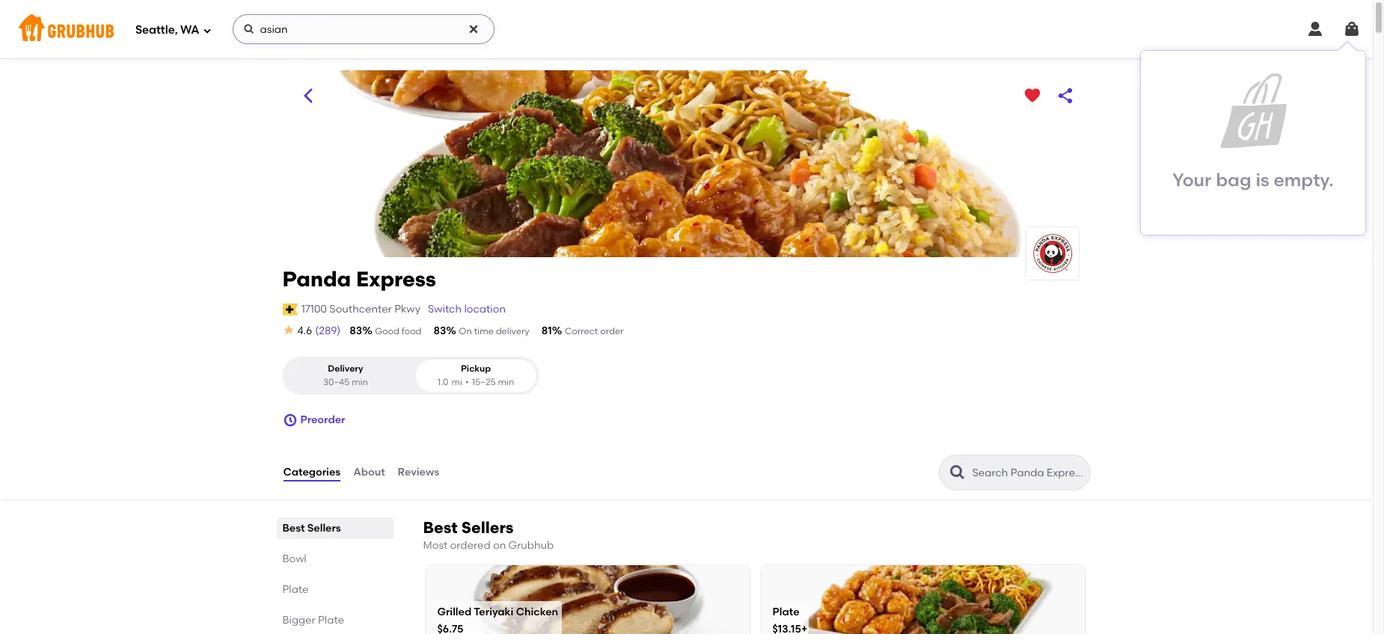 Task type: locate. For each thing, give the bounding box(es) containing it.
plate
[[283, 584, 309, 597], [773, 606, 800, 619], [318, 615, 344, 627]]

0 horizontal spatial best
[[283, 522, 305, 535]]

bigger plate
[[283, 615, 344, 627]]

min down delivery
[[352, 377, 368, 387]]

wa
[[180, 23, 200, 36]]

1 horizontal spatial svg image
[[467, 23, 479, 35]]

option group
[[283, 357, 539, 395]]

0 horizontal spatial plate
[[283, 584, 309, 597]]

0 horizontal spatial min
[[352, 377, 368, 387]]

panda
[[283, 266, 351, 292]]

sellers
[[462, 519, 514, 537], [307, 522, 341, 535]]

plate inside the plate tab
[[283, 584, 309, 597]]

saved restaurant image
[[1024, 87, 1041, 105]]

0 vertical spatial svg image
[[467, 23, 479, 35]]

30–45
[[323, 377, 350, 387]]

best inside best sellers most ordered on grubhub
[[423, 519, 458, 537]]

sellers inside best sellers most ordered on grubhub
[[462, 519, 514, 537]]

your bag is empty.
[[1173, 169, 1334, 191]]

0 horizontal spatial 83
[[350, 325, 362, 338]]

reviews button
[[397, 446, 440, 500]]

best sellers most ordered on grubhub
[[423, 519, 554, 552]]

0 horizontal spatial sellers
[[307, 522, 341, 535]]

1 horizontal spatial min
[[498, 377, 514, 387]]

83
[[350, 325, 362, 338], [434, 325, 446, 338]]

svg image inside preorder button
[[283, 413, 298, 428]]

correct order
[[565, 326, 624, 337]]

main navigation navigation
[[0, 0, 1373, 58]]

most
[[423, 540, 448, 552]]

1.0
[[438, 377, 449, 387]]

83 down "switch"
[[434, 325, 446, 338]]

2 horizontal spatial plate
[[773, 606, 800, 619]]

plate inside bigger plate tab
[[318, 615, 344, 627]]

switch location button
[[427, 301, 507, 318]]

your bag is empty. tooltip
[[1141, 42, 1366, 235]]

81
[[542, 325, 552, 338]]

svg image
[[467, 23, 479, 35], [283, 324, 295, 336]]

ordered
[[450, 540, 491, 552]]

best up bowl
[[283, 522, 305, 535]]

svg image inside main navigation navigation
[[467, 23, 479, 35]]

sellers up the bowl tab in the left bottom of the page
[[307, 522, 341, 535]]

sellers up on
[[462, 519, 514, 537]]

•
[[465, 377, 469, 387]]

categories
[[283, 466, 341, 479]]

1 horizontal spatial 83
[[434, 325, 446, 338]]

Search for food, convenience, alcohol... search field
[[232, 14, 494, 44]]

1 83 from the left
[[350, 325, 362, 338]]

best sellers tab
[[283, 521, 387, 537]]

min right 15–25 on the left bottom of the page
[[498, 377, 514, 387]]

83 down 17100 southcenter pkwy button
[[350, 325, 362, 338]]

best
[[423, 519, 458, 537], [283, 522, 305, 535]]

delivery
[[328, 364, 363, 374]]

2 min from the left
[[498, 377, 514, 387]]

search icon image
[[949, 464, 967, 482]]

grilled
[[437, 606, 472, 619]]

food
[[402, 326, 422, 337]]

min
[[352, 377, 368, 387], [498, 377, 514, 387]]

preorder
[[301, 414, 345, 427]]

svg image
[[1307, 20, 1325, 38], [1343, 20, 1361, 38], [243, 23, 255, 35], [203, 26, 211, 35], [283, 413, 298, 428]]

best up "most"
[[423, 519, 458, 537]]

1 horizontal spatial best
[[423, 519, 458, 537]]

good food
[[375, 326, 422, 337]]

grubhub
[[509, 540, 554, 552]]

0 horizontal spatial svg image
[[283, 324, 295, 336]]

2 83 from the left
[[434, 325, 446, 338]]

plate inside the plate button
[[773, 606, 800, 619]]

17100
[[301, 303, 327, 316]]

share icon image
[[1056, 87, 1074, 105]]

sellers inside tab
[[307, 522, 341, 535]]

good
[[375, 326, 400, 337]]

best inside tab
[[283, 522, 305, 535]]

1 horizontal spatial plate
[[318, 615, 344, 627]]

delivery
[[496, 326, 530, 337]]

order
[[600, 326, 624, 337]]

seattle, wa
[[135, 23, 200, 36]]

switch location
[[428, 303, 506, 316]]

1 horizontal spatial sellers
[[462, 519, 514, 537]]

bowl tab
[[283, 552, 387, 567]]

1 min from the left
[[352, 377, 368, 387]]

1 vertical spatial svg image
[[283, 324, 295, 336]]



Task type: describe. For each thing, give the bounding box(es) containing it.
pickup 1.0 mi • 15–25 min
[[438, 364, 514, 387]]

switch
[[428, 303, 462, 316]]

caret left icon image
[[299, 87, 317, 105]]

panda express logo image
[[1027, 228, 1079, 280]]

17100 southcenter pkwy
[[301, 303, 421, 316]]

on time delivery
[[459, 326, 530, 337]]

15–25
[[472, 377, 496, 387]]

Search Panda Express search field
[[971, 466, 1086, 481]]

empty.
[[1274, 169, 1334, 191]]

bag
[[1216, 169, 1252, 191]]

time
[[474, 326, 494, 337]]

correct
[[565, 326, 598, 337]]

on
[[459, 326, 472, 337]]

83 for good food
[[350, 325, 362, 338]]

bowl
[[283, 553, 307, 566]]

subscription pass image
[[283, 304, 298, 316]]

grilled teriyaki chicken
[[437, 606, 558, 619]]

on
[[493, 540, 506, 552]]

option group containing delivery 30–45 min
[[283, 357, 539, 395]]

chicken
[[516, 606, 558, 619]]

best sellers
[[283, 522, 341, 535]]

best for best sellers
[[283, 522, 305, 535]]

sellers for best sellers most ordered on grubhub
[[462, 519, 514, 537]]

plate tab
[[283, 582, 387, 598]]

is
[[1256, 169, 1270, 191]]

mi
[[452, 377, 462, 387]]

preorder button
[[283, 407, 345, 434]]

about button
[[353, 446, 386, 500]]

bigger
[[283, 615, 316, 627]]

(289)
[[315, 325, 341, 338]]

best for best sellers most ordered on grubhub
[[423, 519, 458, 537]]

pkwy
[[395, 303, 421, 316]]

sellers for best sellers
[[307, 522, 341, 535]]

your
[[1173, 169, 1212, 191]]

83 for on time delivery
[[434, 325, 446, 338]]

delivery 30–45 min
[[323, 364, 368, 387]]

seattle,
[[135, 23, 178, 36]]

grilled teriyaki chicken button
[[426, 566, 750, 635]]

min inside pickup 1.0 mi • 15–25 min
[[498, 377, 514, 387]]

about
[[353, 466, 385, 479]]

reviews
[[398, 466, 440, 479]]

saved restaurant button
[[1019, 82, 1046, 109]]

categories button
[[283, 446, 341, 500]]

plate button
[[762, 566, 1085, 635]]

4.6
[[298, 325, 312, 338]]

southcenter
[[330, 303, 392, 316]]

teriyaki
[[474, 606, 514, 619]]

17100 southcenter pkwy button
[[301, 301, 421, 318]]

pickup
[[461, 364, 491, 374]]

bigger plate tab
[[283, 613, 387, 629]]

express
[[356, 266, 436, 292]]

location
[[464, 303, 506, 316]]

min inside delivery 30–45 min
[[352, 377, 368, 387]]

panda express
[[283, 266, 436, 292]]



Task type: vqa. For each thing, say whether or not it's contained in the screenshot.


